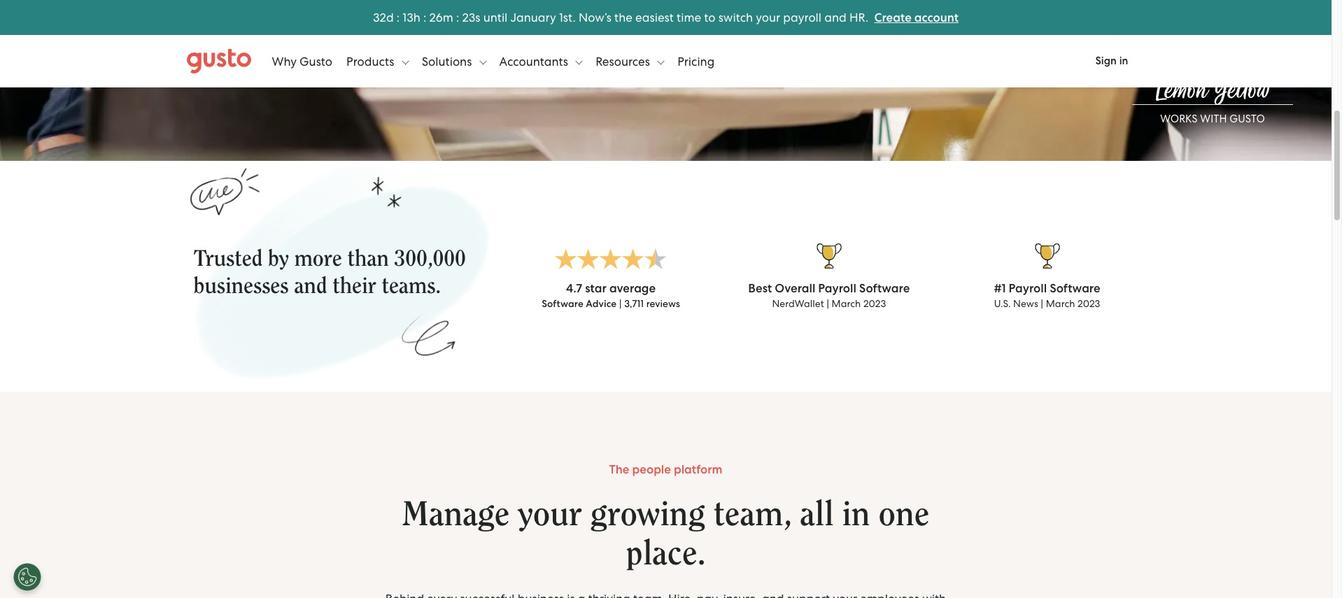 Task type: describe. For each thing, give the bounding box(es) containing it.
1 vertical spatial gusto
[[1230, 112, 1266, 125]]

until
[[484, 10, 508, 24]]

2 3 from the left
[[407, 10, 413, 24]]

pricing link
[[678, 40, 715, 82]]

1st.
[[559, 10, 576, 24]]

account
[[915, 10, 959, 25]]

software for best overall payroll software
[[860, 282, 910, 296]]

now's
[[579, 10, 612, 24]]

nerdwallet
[[772, 298, 824, 310]]

and inside trusted by more than 300,000 businesses and their teams.
[[294, 275, 327, 298]]

teams.
[[382, 275, 441, 298]]

| for average
[[619, 298, 622, 309]]

accountants
[[499, 54, 571, 68]]

2 gold star image from the left
[[622, 248, 645, 270]]

solutions
[[422, 54, 475, 68]]

| for payroll
[[827, 298, 830, 310]]

businesses
[[194, 275, 289, 298]]

your inside 3 2 d : 1 3 h : 2 6 m : 2 3 s until january 1st. now's the easiest time to switch your payroll and hr. create account
[[756, 10, 781, 24]]

solutions button
[[422, 40, 487, 82]]

m :
[[443, 10, 459, 24]]

people
[[632, 463, 671, 477]]

switch
[[719, 10, 753, 24]]

main element
[[187, 40, 1146, 82]]

1
[[403, 10, 407, 24]]

in inside sign in link
[[1120, 55, 1129, 67]]

resources button
[[596, 40, 665, 82]]

| for software
[[1041, 298, 1044, 310]]

overall
[[775, 282, 816, 296]]

easiest
[[636, 10, 674, 24]]

products button
[[347, 40, 409, 82]]

2 2 from the left
[[429, 10, 436, 24]]

best
[[749, 282, 772, 296]]

why gusto link
[[272, 40, 333, 82]]

news
[[1014, 298, 1039, 310]]

and inside 3 2 d : 1 3 h : 2 6 m : 2 3 s until january 1st. now's the easiest time to switch your payroll and hr. create account
[[825, 10, 847, 24]]

the
[[615, 10, 633, 24]]

sign in link
[[1079, 46, 1146, 77]]

your inside manage your growing team, all in one place.
[[518, 498, 582, 532]]

trusted by more than 300,000 businesses and their teams.
[[194, 248, 466, 298]]

march for payroll
[[832, 298, 861, 310]]

works with gusto
[[1161, 112, 1266, 125]]

reviews
[[647, 298, 680, 309]]

sign in
[[1096, 55, 1129, 67]]

1 gold star image from the left
[[578, 248, 600, 270]]

2 gold star image from the left
[[600, 248, 622, 270]]

s
[[476, 10, 481, 24]]

by
[[268, 248, 289, 270]]

march for software
[[1046, 298, 1076, 310]]

payroll inside the best overall payroll software nerdwallet | march 2023
[[819, 282, 857, 296]]

payroll
[[784, 10, 822, 24]]

4.7 star average software advice | 3,711 reviews
[[542, 281, 680, 310]]

online payroll services, hr, and benefits | gusto image
[[187, 49, 251, 74]]

payroll inside #1 payroll software u.s. news | march 2023
[[1009, 282, 1047, 296]]

3 2 from the left
[[462, 10, 469, 24]]

hr.
[[850, 10, 869, 24]]



Task type: locate. For each thing, give the bounding box(es) containing it.
0 horizontal spatial your
[[518, 498, 582, 532]]

march right nerdwallet
[[832, 298, 861, 310]]

to
[[704, 10, 716, 24]]

january
[[511, 10, 556, 24]]

manage
[[402, 498, 510, 532]]

1 horizontal spatial 2
[[429, 10, 436, 24]]

| right nerdwallet
[[827, 298, 830, 310]]

gold star image
[[578, 248, 600, 270], [600, 248, 622, 270]]

2 left 1
[[380, 10, 386, 24]]

sign
[[1096, 55, 1117, 67]]

2023 inside the best overall payroll software nerdwallet | march 2023
[[864, 298, 886, 310]]

d :
[[386, 10, 400, 24]]

1 horizontal spatial your
[[756, 10, 781, 24]]

payroll up news
[[1009, 282, 1047, 296]]

0 horizontal spatial 2
[[380, 10, 386, 24]]

2 horizontal spatial 3
[[469, 10, 476, 24]]

and left hr. on the right of page
[[825, 10, 847, 24]]

3 right m :
[[469, 10, 476, 24]]

the
[[609, 463, 630, 477]]

gusto right with
[[1230, 112, 1266, 125]]

your
[[756, 10, 781, 24], [518, 498, 582, 532]]

resources
[[596, 54, 653, 68]]

advice
[[586, 298, 617, 310]]

0 horizontal spatial 2023
[[864, 298, 886, 310]]

1 march from the left
[[832, 298, 861, 310]]

| left 3,711
[[619, 298, 622, 309]]

3 2 d : 1 3 h : 2 6 m : 2 3 s until january 1st. now's the easiest time to switch your payroll and hr. create account
[[373, 10, 959, 25]]

#1
[[994, 282, 1006, 296]]

#1 payroll software u.s. news | march 2023
[[994, 282, 1101, 310]]

| inside 4.7 star average software advice | 3,711 reviews
[[619, 298, 622, 309]]

2023 for software
[[1078, 298, 1101, 310]]

2 payroll from the left
[[1009, 282, 1047, 296]]

why
[[272, 54, 297, 68]]

2
[[380, 10, 386, 24], [429, 10, 436, 24], [462, 10, 469, 24]]

gusto right why
[[300, 54, 333, 68]]

2023 for payroll
[[864, 298, 886, 310]]

march inside #1 payroll software u.s. news | march 2023
[[1046, 298, 1076, 310]]

0 horizontal spatial and
[[294, 275, 327, 298]]

trophy image
[[1034, 242, 1062, 270]]

0 vertical spatial your
[[756, 10, 781, 24]]

in
[[1120, 55, 1129, 67], [842, 498, 871, 532]]

0 horizontal spatial gold star image
[[555, 248, 578, 270]]

gold star image up 4.7
[[555, 248, 578, 270]]

1 horizontal spatial gusto
[[1230, 112, 1266, 125]]

2023 inside #1 payroll software u.s. news | march 2023
[[1078, 298, 1101, 310]]

their
[[333, 275, 376, 298]]

6
[[436, 10, 443, 24]]

place.
[[626, 537, 706, 571]]

create account link
[[875, 10, 959, 25]]

1 vertical spatial your
[[518, 498, 582, 532]]

1 horizontal spatial march
[[1046, 298, 1076, 310]]

1 vertical spatial in
[[842, 498, 871, 532]]

3 left d :
[[373, 10, 380, 24]]

1 | from the left
[[619, 298, 622, 309]]

2023
[[864, 298, 886, 310], [1078, 298, 1101, 310]]

accountants button
[[499, 40, 583, 82]]

software for 4.7 star average
[[542, 298, 584, 310]]

gold star image up average
[[622, 248, 645, 270]]

300,000
[[394, 248, 466, 270]]

1 horizontal spatial payroll
[[1009, 282, 1047, 296]]

2 horizontal spatial software
[[1050, 282, 1101, 296]]

|
[[619, 298, 622, 309], [827, 298, 830, 310], [1041, 298, 1044, 310]]

0 horizontal spatial gusto
[[300, 54, 333, 68]]

1 gold star image from the left
[[555, 248, 578, 270]]

with
[[1201, 112, 1228, 125]]

1 3 from the left
[[373, 10, 380, 24]]

trusted
[[194, 248, 263, 270]]

star
[[585, 281, 607, 296]]

and down more
[[294, 275, 327, 298]]

3 | from the left
[[1041, 298, 1044, 310]]

pricing
[[678, 54, 715, 68]]

0 horizontal spatial in
[[842, 498, 871, 532]]

software
[[860, 282, 910, 296], [1050, 282, 1101, 296], [542, 298, 584, 310]]

0 horizontal spatial 3
[[373, 10, 380, 24]]

4.7
[[566, 281, 583, 296]]

1 horizontal spatial |
[[827, 298, 830, 310]]

| inside #1 payroll software u.s. news | march 2023
[[1041, 298, 1044, 310]]

create
[[875, 10, 912, 25]]

| inside the best overall payroll software nerdwallet | march 2023
[[827, 298, 830, 310]]

1 payroll from the left
[[819, 282, 857, 296]]

1 2 from the left
[[380, 10, 386, 24]]

the people platform
[[609, 463, 723, 477]]

2 horizontal spatial 2
[[462, 10, 469, 24]]

0 horizontal spatial |
[[619, 298, 622, 309]]

one
[[879, 498, 930, 532]]

than
[[348, 248, 389, 270]]

1 horizontal spatial 2023
[[1078, 298, 1101, 310]]

2 horizontal spatial |
[[1041, 298, 1044, 310]]

growing
[[591, 498, 705, 532]]

products
[[347, 54, 397, 68]]

1 vertical spatial and
[[294, 275, 327, 298]]

1 2023 from the left
[[864, 298, 886, 310]]

3
[[373, 10, 380, 24], [407, 10, 413, 24], [469, 10, 476, 24]]

gold star image
[[555, 248, 578, 270], [622, 248, 645, 270]]

software inside #1 payroll software u.s. news | march 2023
[[1050, 282, 1101, 296]]

trophy image
[[815, 242, 843, 270]]

payroll down trophy icon
[[819, 282, 857, 296]]

2 march from the left
[[1046, 298, 1076, 310]]

all
[[800, 498, 834, 532]]

0 vertical spatial gusto
[[300, 54, 333, 68]]

in right all
[[842, 498, 871, 532]]

3,711
[[625, 298, 644, 309]]

0 vertical spatial in
[[1120, 55, 1129, 67]]

0 vertical spatial and
[[825, 10, 847, 24]]

3 right d :
[[407, 10, 413, 24]]

gusto
[[300, 54, 333, 68], [1230, 112, 1266, 125]]

1 horizontal spatial gold star image
[[622, 248, 645, 270]]

0 horizontal spatial march
[[832, 298, 861, 310]]

2 | from the left
[[827, 298, 830, 310]]

time
[[677, 10, 701, 24]]

3 3 from the left
[[469, 10, 476, 24]]

| right news
[[1041, 298, 1044, 310]]

why gusto
[[272, 54, 333, 68]]

in inside manage your growing team, all in one place.
[[842, 498, 871, 532]]

h :
[[413, 10, 426, 24]]

march right news
[[1046, 298, 1076, 310]]

u.s.
[[995, 298, 1011, 310]]

more
[[294, 248, 342, 270]]

and
[[825, 10, 847, 24], [294, 275, 327, 298]]

best overall payroll software nerdwallet | march 2023
[[749, 282, 910, 310]]

2 right h : at the left
[[429, 10, 436, 24]]

1 horizontal spatial in
[[1120, 55, 1129, 67]]

2 left s
[[462, 10, 469, 24]]

in right sign on the top right
[[1120, 55, 1129, 67]]

1 horizontal spatial software
[[860, 282, 910, 296]]

1 horizontal spatial 3
[[407, 10, 413, 24]]

manage your growing team, all in one place.
[[402, 498, 930, 571]]

software inside 4.7 star average software advice | 3,711 reviews
[[542, 298, 584, 310]]

gold star half image
[[645, 248, 667, 270]]

1 horizontal spatial and
[[825, 10, 847, 24]]

march inside the best overall payroll software nerdwallet | march 2023
[[832, 298, 861, 310]]

2 2023 from the left
[[1078, 298, 1101, 310]]

0 horizontal spatial software
[[542, 298, 584, 310]]

march
[[832, 298, 861, 310], [1046, 298, 1076, 310]]

gusto inside main element
[[300, 54, 333, 68]]

team,
[[714, 498, 792, 532]]

payroll
[[819, 282, 857, 296], [1009, 282, 1047, 296]]

software inside the best overall payroll software nerdwallet | march 2023
[[860, 282, 910, 296]]

average
[[610, 281, 656, 296]]

works
[[1161, 112, 1198, 125]]

0 horizontal spatial payroll
[[819, 282, 857, 296]]

platform
[[674, 463, 723, 477]]



Task type: vqa. For each thing, say whether or not it's contained in the screenshot.
March for Payroll
yes



